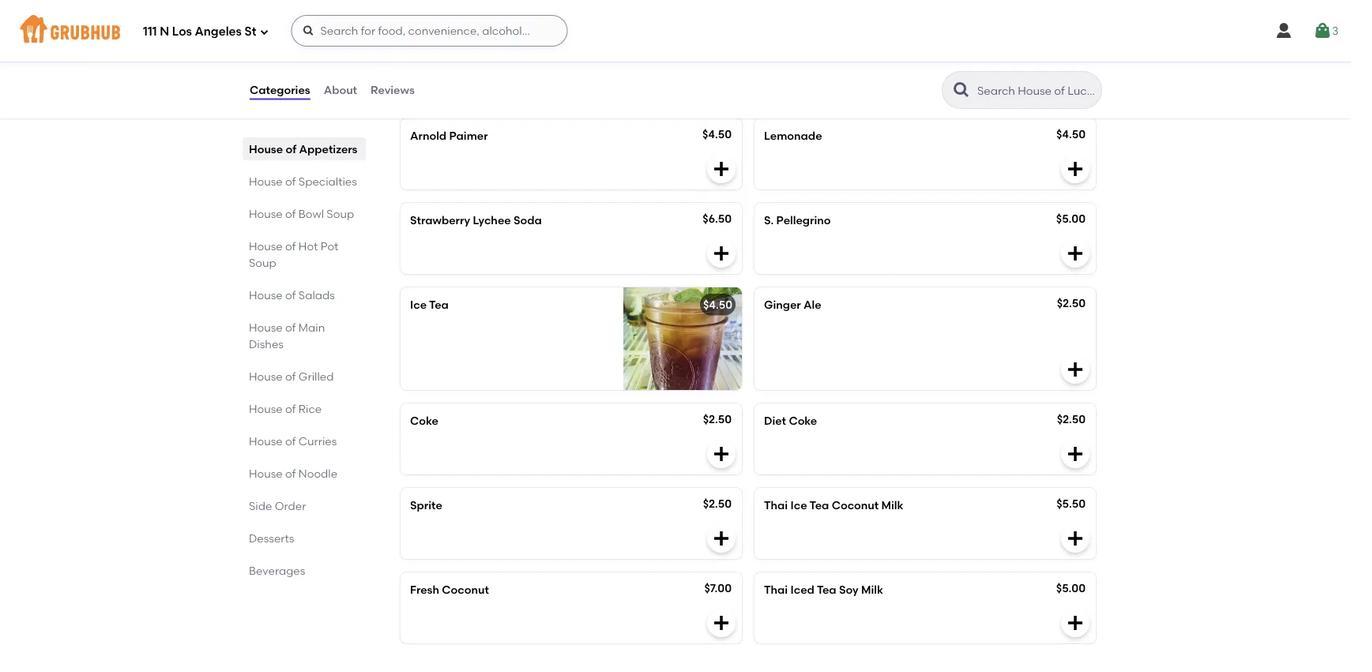 Task type: locate. For each thing, give the bounding box(es) containing it.
of inside "tab"
[[285, 402, 296, 416]]

svg image for $4.50
[[1066, 160, 1085, 179]]

house for house of curries
[[249, 435, 283, 448]]

soup up the house of salads
[[249, 256, 276, 269]]

2 house from the top
[[249, 175, 283, 188]]

house of salads tab
[[249, 287, 360, 303]]

house up "house of bowl soup"
[[249, 175, 283, 188]]

pellegrino
[[777, 214, 831, 227]]

of inside house of hot pot soup
[[285, 239, 296, 253]]

categories button
[[249, 62, 311, 119]]

of up house of specialties
[[286, 142, 297, 156]]

house for house of noodle
[[249, 467, 283, 481]]

side order tab
[[249, 498, 360, 514]]

house inside house of main dishes
[[249, 321, 283, 334]]

house left "bowl"
[[249, 207, 283, 220]]

7 house from the top
[[249, 370, 283, 383]]

1 $5.00 from the top
[[1056, 212, 1086, 226]]

tea
[[456, 13, 475, 27], [429, 298, 449, 312], [810, 499, 829, 513], [817, 584, 837, 597]]

0 vertical spatial soup
[[327, 207, 354, 220]]

of left hot
[[285, 239, 296, 253]]

8 house from the top
[[249, 402, 283, 416]]

fresh coconut
[[410, 584, 489, 597]]

house of main dishes
[[249, 321, 325, 351]]

categories
[[250, 83, 310, 97]]

of left curries
[[285, 435, 296, 448]]

thai ice tea image
[[624, 3, 742, 105]]

house for house of specialties
[[249, 175, 283, 188]]

0 vertical spatial thai
[[410, 13, 434, 27]]

$4.50
[[703, 128, 732, 141], [1057, 128, 1086, 141], [703, 298, 733, 312]]

house down house of grilled
[[249, 402, 283, 416]]

curries
[[299, 435, 337, 448]]

4 house from the top
[[249, 239, 283, 253]]

1 horizontal spatial ice
[[437, 13, 453, 27]]

svg image for ginger ale
[[1066, 361, 1085, 379]]

$4.50 left ginger
[[703, 298, 733, 312]]

0 horizontal spatial coke
[[410, 415, 438, 428]]

svg image for $5.50
[[1066, 530, 1085, 549]]

house for house of main dishes
[[249, 321, 283, 334]]

strawberry
[[410, 214, 470, 227]]

house of specialties
[[249, 175, 357, 188]]

1 of from the top
[[286, 142, 297, 156]]

2 of from the top
[[285, 175, 296, 188]]

house up dishes
[[249, 321, 283, 334]]

house up house of specialties
[[249, 142, 283, 156]]

fresh
[[410, 584, 439, 597]]

desserts
[[249, 532, 294, 545]]

0 vertical spatial $5.00
[[1056, 212, 1086, 226]]

0 vertical spatial ice
[[437, 13, 453, 27]]

house
[[249, 142, 283, 156], [249, 175, 283, 188], [249, 207, 283, 220], [249, 239, 283, 253], [249, 288, 283, 302], [249, 321, 283, 334], [249, 370, 283, 383], [249, 402, 283, 416], [249, 435, 283, 448], [249, 467, 283, 481]]

noodle
[[299, 467, 338, 481]]

of left noodle
[[285, 467, 296, 481]]

8 of from the top
[[285, 402, 296, 416]]

coke
[[410, 415, 438, 428], [789, 415, 817, 428]]

10 house from the top
[[249, 467, 283, 481]]

9 house from the top
[[249, 435, 283, 448]]

house for house of salads
[[249, 288, 283, 302]]

$5.00
[[1056, 212, 1086, 226], [1056, 582, 1086, 596]]

svg image inside "3" button
[[1313, 21, 1332, 40]]

house of grilled
[[249, 370, 334, 383]]

4 of from the top
[[285, 239, 296, 253]]

house left hot
[[249, 239, 283, 253]]

of inside tab
[[285, 207, 296, 220]]

of left "bowl"
[[285, 207, 296, 220]]

0 vertical spatial milk
[[882, 499, 904, 513]]

lychee
[[473, 214, 511, 227]]

thai ice tea
[[410, 13, 475, 27]]

main navigation navigation
[[0, 0, 1351, 62]]

house up side
[[249, 467, 283, 481]]

hot
[[299, 239, 318, 253]]

of left salads
[[285, 288, 296, 302]]

1 vertical spatial soup
[[249, 256, 276, 269]]

2 vertical spatial thai
[[764, 584, 788, 597]]

6 house from the top
[[249, 321, 283, 334]]

sprite
[[410, 499, 442, 513]]

$4.50 for lemonade
[[1057, 128, 1086, 141]]

$5.50
[[1057, 498, 1086, 511]]

1 horizontal spatial coke
[[789, 415, 817, 428]]

Search for food, convenience, alcohol... search field
[[291, 15, 568, 47]]

thai inside button
[[410, 13, 434, 27]]

10 of from the top
[[285, 467, 296, 481]]

s.
[[764, 214, 774, 227]]

ice for thai ice tea coconut milk
[[791, 499, 807, 513]]

thai ice coffee image
[[978, 3, 1096, 105]]

3 button
[[1313, 17, 1339, 45]]

thai
[[410, 13, 434, 27], [764, 499, 788, 513], [764, 584, 788, 597]]

tea for thai ice tea
[[456, 13, 475, 27]]

house of main dishes tab
[[249, 319, 360, 352]]

1 vertical spatial ice
[[410, 298, 427, 312]]

ice tea image
[[624, 288, 742, 391]]

house of hot pot soup tab
[[249, 238, 360, 271]]

dishes
[[249, 337, 284, 351]]

house inside "tab"
[[249, 402, 283, 416]]

bowl
[[299, 207, 324, 220]]

milk
[[882, 499, 904, 513], [861, 584, 884, 597]]

los
[[172, 25, 192, 39]]

3 house from the top
[[249, 207, 283, 220]]

2 coke from the left
[[789, 415, 817, 428]]

house of bowl soup tab
[[249, 205, 360, 222]]

0 horizontal spatial soup
[[249, 256, 276, 269]]

svg image for diet coke
[[1066, 445, 1085, 464]]

diet
[[764, 415, 786, 428]]

soup
[[327, 207, 354, 220], [249, 256, 276, 269]]

house inside house of hot pot soup
[[249, 239, 283, 253]]

strawberry lychee soda
[[410, 214, 542, 227]]

0 horizontal spatial ice
[[410, 298, 427, 312]]

9 of from the top
[[285, 435, 296, 448]]

1 vertical spatial milk
[[861, 584, 884, 597]]

thai ice tea coconut milk
[[764, 499, 904, 513]]

1 vertical spatial $5.00
[[1056, 582, 1086, 596]]

of inside house of main dishes
[[285, 321, 296, 334]]

1 vertical spatial coconut
[[442, 584, 489, 597]]

3 of from the top
[[285, 207, 296, 220]]

of left grilled
[[285, 370, 296, 383]]

ice tea
[[410, 298, 449, 312]]

house down dishes
[[249, 370, 283, 383]]

2 vertical spatial ice
[[791, 499, 807, 513]]

of up "house of bowl soup"
[[285, 175, 296, 188]]

of
[[286, 142, 297, 156], [285, 175, 296, 188], [285, 207, 296, 220], [285, 239, 296, 253], [285, 288, 296, 302], [285, 321, 296, 334], [285, 370, 296, 383], [285, 402, 296, 416], [285, 435, 296, 448], [285, 467, 296, 481]]

2 $5.00 from the top
[[1056, 582, 1086, 596]]

5 of from the top
[[285, 288, 296, 302]]

house inside tab
[[249, 207, 283, 220]]

111 n los angeles st
[[143, 25, 256, 39]]

house of noodle
[[249, 467, 338, 481]]

appetizers
[[299, 142, 358, 156]]

tea for thai iced tea soy milk
[[817, 584, 837, 597]]

$4.50 for arnold paimer
[[703, 128, 732, 141]]

ice inside button
[[437, 13, 453, 27]]

of left rice
[[285, 402, 296, 416]]

2 horizontal spatial ice
[[791, 499, 807, 513]]

reviews button
[[370, 62, 416, 119]]

grilled
[[299, 370, 334, 383]]

house of grilled tab
[[249, 368, 360, 385]]

house of rice
[[249, 402, 322, 416]]

svg image
[[1313, 21, 1332, 40], [1066, 75, 1085, 94], [1066, 160, 1085, 179], [712, 244, 731, 263], [1066, 530, 1085, 549], [1066, 614, 1085, 633]]

house up house of main dishes
[[249, 288, 283, 302]]

7 of from the top
[[285, 370, 296, 383]]

5 house from the top
[[249, 288, 283, 302]]

of left the main
[[285, 321, 296, 334]]

$4.50 left lemonade
[[703, 128, 732, 141]]

1 horizontal spatial soup
[[327, 207, 354, 220]]

ice for thai ice tea
[[437, 13, 453, 27]]

1 house from the top
[[249, 142, 283, 156]]

$2.50
[[1057, 297, 1086, 310], [703, 413, 732, 427], [1057, 413, 1086, 427], [703, 498, 732, 511]]

house down house of rice on the left
[[249, 435, 283, 448]]

soup inside house of hot pot soup
[[249, 256, 276, 269]]

1 horizontal spatial coconut
[[832, 499, 879, 513]]

6 of from the top
[[285, 321, 296, 334]]

soup right "bowl"
[[327, 207, 354, 220]]

house of appetizers tab
[[249, 141, 360, 157]]

svg image
[[1275, 21, 1294, 40], [302, 24, 315, 37], [260, 27, 269, 37], [712, 160, 731, 179], [1066, 244, 1085, 263], [1066, 361, 1085, 379], [712, 445, 731, 464], [1066, 445, 1085, 464], [712, 530, 731, 549], [712, 614, 731, 633]]

1 vertical spatial thai
[[764, 499, 788, 513]]

0 horizontal spatial coconut
[[442, 584, 489, 597]]

$4.50 down search house of luck thai bbq search field
[[1057, 128, 1086, 141]]

thai for thai ice tea
[[410, 13, 434, 27]]

ice
[[437, 13, 453, 27], [410, 298, 427, 312], [791, 499, 807, 513]]

tea inside "thai ice tea" button
[[456, 13, 475, 27]]

$6.50
[[703, 212, 732, 226]]

salads
[[299, 288, 335, 302]]

coconut
[[832, 499, 879, 513], [442, 584, 489, 597]]

svg image for $6.50
[[712, 244, 731, 263]]

house of salads
[[249, 288, 335, 302]]

soup inside tab
[[327, 207, 354, 220]]



Task type: describe. For each thing, give the bounding box(es) containing it.
pot
[[321, 239, 339, 253]]

of for rice
[[285, 402, 296, 416]]

0 vertical spatial coconut
[[832, 499, 879, 513]]

order
[[275, 499, 306, 513]]

lemonade
[[764, 129, 822, 143]]

111
[[143, 25, 157, 39]]

side order
[[249, 499, 306, 513]]

house for house of appetizers
[[249, 142, 283, 156]]

of for curries
[[285, 435, 296, 448]]

house of rice tab
[[249, 401, 360, 417]]

angeles
[[195, 25, 242, 39]]

house of curries tab
[[249, 433, 360, 450]]

1 coke from the left
[[410, 415, 438, 428]]

svg image for s. pellegrino
[[1066, 244, 1085, 263]]

of for salads
[[285, 288, 296, 302]]

house of noodle tab
[[249, 465, 360, 482]]

house of appetizers
[[249, 142, 358, 156]]

3
[[1332, 24, 1339, 37]]

beverages tab
[[249, 563, 360, 579]]

house for house of bowl soup
[[249, 207, 283, 220]]

house of curries
[[249, 435, 337, 448]]

of for bowl
[[285, 207, 296, 220]]

milk for thai iced tea soy milk
[[861, 584, 884, 597]]

arnold
[[410, 129, 447, 143]]

Search House of Luck Thai BBQ search field
[[976, 83, 1097, 98]]

tea for thai ice tea coconut milk
[[810, 499, 829, 513]]

diet coke
[[764, 415, 817, 428]]

thai iced tea soy milk
[[764, 584, 884, 597]]

s. pellegrino
[[764, 214, 831, 227]]

main
[[299, 321, 325, 334]]

house for house of hot pot soup
[[249, 239, 283, 253]]

paimer
[[449, 129, 488, 143]]

st
[[245, 25, 256, 39]]

soda
[[514, 214, 542, 227]]

svg image for arnold paimer
[[712, 160, 731, 179]]

svg image for coke
[[712, 445, 731, 464]]

desserts tab
[[249, 530, 360, 547]]

of for noodle
[[285, 467, 296, 481]]

specialties
[[299, 175, 357, 188]]

svg image for fresh coconut
[[712, 614, 731, 633]]

$5.00 for thai iced tea soy milk
[[1056, 582, 1086, 596]]

of for specialties
[[285, 175, 296, 188]]

$2.50 for diet coke
[[1057, 413, 1086, 427]]

soy
[[839, 584, 859, 597]]

ginger
[[764, 298, 801, 312]]

svg image for $5.00
[[1066, 614, 1085, 633]]

$2.50 for sprite
[[703, 498, 732, 511]]

of for grilled
[[285, 370, 296, 383]]

side
[[249, 499, 272, 513]]

house of hot pot soup
[[249, 239, 339, 269]]

search icon image
[[952, 81, 971, 100]]

house for house of rice
[[249, 402, 283, 416]]

iced
[[791, 584, 815, 597]]

house of specialties tab
[[249, 173, 360, 190]]

reviews
[[371, 83, 415, 97]]

svg image for sprite
[[712, 530, 731, 549]]

thai ice tea button
[[401, 3, 742, 105]]

ale
[[804, 298, 822, 312]]

house of bowl soup
[[249, 207, 354, 220]]

thai for thai ice tea coconut milk
[[764, 499, 788, 513]]

milk for thai ice tea coconut milk
[[882, 499, 904, 513]]

ginger ale
[[764, 298, 822, 312]]

of for hot
[[285, 239, 296, 253]]

house for house of grilled
[[249, 370, 283, 383]]

arnold paimer
[[410, 129, 488, 143]]

about button
[[323, 62, 358, 119]]

n
[[160, 25, 169, 39]]

$7.00
[[705, 582, 732, 596]]

thai for thai iced tea soy milk
[[764, 584, 788, 597]]

$5.00 for s. pellegrino
[[1056, 212, 1086, 226]]

of for main
[[285, 321, 296, 334]]

about
[[324, 83, 357, 97]]

beverages
[[249, 564, 305, 578]]

$2.50 for ginger ale
[[1057, 297, 1086, 310]]

of for appetizers
[[286, 142, 297, 156]]

rice
[[299, 402, 322, 416]]

$2.50 for coke
[[703, 413, 732, 427]]



Task type: vqa. For each thing, say whether or not it's contained in the screenshot.
Thai Ice Tea Coconut Milk
yes



